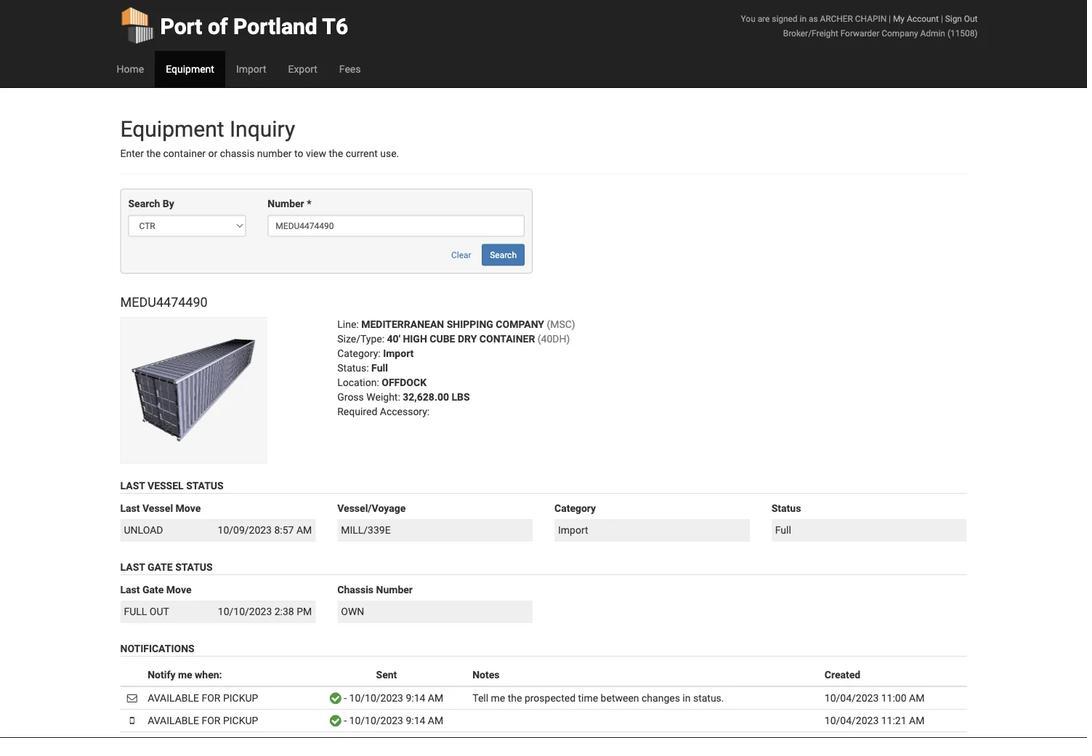 Task type: describe. For each thing, give the bounding box(es) containing it.
9:14 for 10/04/2023 11:00 am
[[406, 692, 426, 704]]

1 vertical spatial status
[[772, 502, 802, 514]]

1 horizontal spatial the
[[329, 148, 343, 160]]

out
[[150, 605, 169, 617]]

notifications
[[120, 642, 195, 654]]

status.
[[694, 692, 725, 704]]

am for 10/04/2023 11:00 am
[[910, 692, 925, 704]]

full
[[124, 605, 147, 617]]

are
[[758, 13, 770, 24]]

move for last vessel move
[[176, 502, 201, 514]]

- 10/10/2023 9:14 am for 10/04/2023 11:21 am
[[342, 714, 444, 726]]

equipment for equipment inquiry enter the container or chassis number to view the current use.
[[120, 116, 224, 142]]

11:00
[[882, 692, 907, 704]]

available for pickup for 10/04/2023 11:00 am
[[148, 692, 258, 704]]

40'
[[387, 333, 401, 345]]

10/04/2023 11:21 am
[[825, 714, 925, 726]]

category:
[[338, 347, 381, 359]]

port
[[160, 13, 202, 39]]

portland
[[233, 13, 318, 39]]

number
[[257, 148, 292, 160]]

changes
[[642, 692, 681, 704]]

- for 10/04/2023 11:21 am
[[344, 714, 347, 726]]

current
[[346, 148, 378, 160]]

clear
[[452, 250, 472, 260]]

32,628.00
[[403, 391, 449, 403]]

(msc)
[[547, 318, 576, 330]]

0 horizontal spatial the
[[146, 148, 161, 160]]

port of portland t6 link
[[120, 0, 348, 51]]

mobile image
[[130, 715, 134, 725]]

broker/freight
[[784, 28, 839, 38]]

status:
[[338, 362, 369, 374]]

10/10/2023 for 10/04/2023 11:21 am
[[349, 714, 404, 726]]

chassis number
[[338, 584, 413, 596]]

own
[[341, 605, 365, 617]]

view
[[306, 148, 327, 160]]

gate for move
[[143, 584, 164, 596]]

am for 10/04/2023 11:21 am
[[910, 714, 925, 726]]

fees
[[339, 63, 361, 75]]

am for 10/09/2023 8:57 am
[[297, 524, 312, 536]]

mediterranean
[[362, 318, 444, 330]]

import inside "line: mediterranean shipping company (msc) size/type: 40' high cube dry container (40dh) category: import status: full location: offdock gross weight: 32,628.00 lbs required accessory:"
[[383, 347, 414, 359]]

unload
[[124, 524, 163, 536]]

admin
[[921, 28, 946, 38]]

available for 10/04/2023 11:21 am
[[148, 714, 199, 726]]

tell me the prospected time between changes in status.
[[473, 692, 725, 704]]

forwarder
[[841, 28, 880, 38]]

you are signed in as archer chapin | my account | sign out broker/freight forwarder company admin (11508)
[[741, 13, 978, 38]]

company
[[496, 318, 545, 330]]

8:57
[[274, 524, 294, 536]]

sign
[[946, 13, 963, 24]]

notes
[[473, 668, 500, 680]]

account
[[907, 13, 939, 24]]

10/04/2023 11:00 am
[[825, 692, 925, 704]]

vessel/voyage
[[338, 502, 406, 514]]

export
[[288, 63, 318, 75]]

1 vertical spatial number
[[376, 584, 413, 596]]

- for 10/04/2023 11:00 am
[[344, 692, 347, 704]]

medu4474490
[[120, 295, 208, 310]]

clear button
[[444, 244, 480, 266]]

status for last vessel status
[[186, 480, 224, 492]]

search for search by
[[128, 198, 160, 210]]

required
[[338, 406, 378, 418]]

chassis
[[220, 148, 255, 160]]

move for last gate move
[[166, 584, 192, 596]]

last gate move
[[120, 584, 192, 596]]

container
[[163, 148, 206, 160]]

- 10/10/2023 9:14 am for 10/04/2023 11:00 am
[[342, 692, 444, 704]]

time
[[578, 692, 599, 704]]

dry
[[458, 333, 477, 345]]

search by
[[128, 198, 174, 210]]

t6
[[322, 13, 348, 39]]

me for the
[[491, 692, 506, 704]]

enter
[[120, 148, 144, 160]]

lbs
[[452, 391, 470, 403]]

home button
[[106, 51, 155, 87]]

vessel for move
[[143, 502, 173, 514]]

by
[[163, 198, 174, 210]]

gross
[[338, 391, 364, 403]]

10/10/2023 2:38 pm
[[218, 605, 312, 617]]

prospected
[[525, 692, 576, 704]]

10/04/2023 for 10/04/2023 11:21 am
[[825, 714, 879, 726]]

company
[[882, 28, 919, 38]]

you
[[741, 13, 756, 24]]

fees button
[[329, 51, 372, 87]]

my account link
[[894, 13, 939, 24]]

last vessel status
[[120, 480, 224, 492]]

weight:
[[367, 391, 401, 403]]

offdock
[[382, 376, 427, 388]]

last for last vessel move
[[120, 502, 140, 514]]

number *
[[268, 198, 312, 210]]

vessel for status
[[148, 480, 184, 492]]

as
[[809, 13, 818, 24]]



Task type: locate. For each thing, give the bounding box(es) containing it.
- right lg image
[[344, 692, 347, 704]]

1 horizontal spatial me
[[491, 692, 506, 704]]

2 horizontal spatial import
[[558, 524, 589, 536]]

0 vertical spatial move
[[176, 502, 201, 514]]

10/04/2023 down created
[[825, 692, 879, 704]]

shipping
[[447, 318, 494, 330]]

equipment inside 'dropdown button'
[[166, 63, 214, 75]]

0 vertical spatial 10/10/2023
[[218, 605, 272, 617]]

0 vertical spatial number
[[268, 198, 304, 210]]

1 horizontal spatial search
[[490, 250, 517, 260]]

lg image
[[330, 693, 342, 703]]

1 10/04/2023 from the top
[[825, 692, 879, 704]]

1 vertical spatial vessel
[[143, 502, 173, 514]]

notify
[[148, 668, 176, 680]]

equipment for equipment
[[166, 63, 214, 75]]

for for 10/04/2023 11:21 am
[[202, 714, 221, 726]]

equipment inside equipment inquiry enter the container or chassis number to view the current use.
[[120, 116, 224, 142]]

1 pickup from the top
[[223, 692, 258, 704]]

container
[[480, 333, 535, 345]]

1 vertical spatial me
[[491, 692, 506, 704]]

1 vertical spatial equipment
[[120, 116, 224, 142]]

1 | from the left
[[889, 13, 891, 24]]

search right clear button
[[490, 250, 517, 260]]

(40dh)
[[538, 333, 570, 345]]

vessel up unload
[[143, 502, 173, 514]]

3 last from the top
[[120, 561, 145, 573]]

the right the tell
[[508, 692, 522, 704]]

0 vertical spatial available
[[148, 692, 199, 704]]

9:14
[[406, 692, 426, 704], [406, 714, 426, 726]]

1 vertical spatial gate
[[143, 584, 164, 596]]

full inside "line: mediterranean shipping company (msc) size/type: 40' high cube dry container (40dh) category: import status: full location: offdock gross weight: 32,628.00 lbs required accessory:"
[[372, 362, 388, 374]]

*
[[307, 198, 312, 210]]

number right chassis on the left bottom of page
[[376, 584, 413, 596]]

my
[[894, 13, 905, 24]]

search left by
[[128, 198, 160, 210]]

11:21
[[882, 714, 907, 726]]

available for 10/04/2023 11:00 am
[[148, 692, 199, 704]]

vessel up last vessel move
[[148, 480, 184, 492]]

2 vertical spatial import
[[558, 524, 589, 536]]

gate
[[148, 561, 173, 573], [143, 584, 164, 596]]

10/10/2023 right lg icon
[[349, 714, 404, 726]]

10/10/2023 left 2:38
[[218, 605, 272, 617]]

size/type:
[[338, 333, 385, 345]]

40dh image
[[120, 317, 267, 464]]

1 - from the top
[[344, 692, 347, 704]]

0 horizontal spatial search
[[128, 198, 160, 210]]

1 available from the top
[[148, 692, 199, 704]]

1 vertical spatial 10/10/2023
[[349, 692, 404, 704]]

available for pickup for 10/04/2023 11:21 am
[[148, 714, 258, 726]]

or
[[208, 148, 218, 160]]

1 for from the top
[[202, 692, 221, 704]]

created
[[825, 668, 861, 680]]

number left *
[[268, 198, 304, 210]]

0 vertical spatial status
[[186, 480, 224, 492]]

1 vertical spatial pickup
[[223, 714, 258, 726]]

search
[[128, 198, 160, 210], [490, 250, 517, 260]]

last for last vessel status
[[120, 480, 145, 492]]

2 10/04/2023 from the top
[[825, 714, 879, 726]]

search inside button
[[490, 250, 517, 260]]

archer
[[821, 13, 854, 24]]

pm
[[297, 605, 312, 617]]

0 horizontal spatial |
[[889, 13, 891, 24]]

accessory:
[[380, 406, 430, 418]]

10/09/2023 8:57 am
[[218, 524, 312, 536]]

in left status.
[[683, 692, 691, 704]]

1 last from the top
[[120, 480, 145, 492]]

between
[[601, 692, 640, 704]]

last vessel move
[[120, 502, 201, 514]]

Number * text field
[[268, 215, 525, 237]]

move down the last vessel status
[[176, 502, 201, 514]]

pickup for 10/04/2023 11:00 am
[[223, 692, 258, 704]]

2 9:14 from the top
[[406, 714, 426, 726]]

0 vertical spatial search
[[128, 198, 160, 210]]

status for last gate status
[[175, 561, 213, 573]]

inquiry
[[230, 116, 295, 142]]

1 vertical spatial search
[[490, 250, 517, 260]]

tell
[[473, 692, 489, 704]]

0 horizontal spatial number
[[268, 198, 304, 210]]

1 horizontal spatial in
[[800, 13, 807, 24]]

import
[[236, 63, 266, 75], [383, 347, 414, 359], [558, 524, 589, 536]]

0 horizontal spatial full
[[372, 362, 388, 374]]

10/04/2023 down the '10/04/2023 11:00 am' on the bottom right of page
[[825, 714, 879, 726]]

vessel
[[148, 480, 184, 492], [143, 502, 173, 514]]

1 vertical spatial 10/04/2023
[[825, 714, 879, 726]]

1 vertical spatial full
[[776, 524, 792, 536]]

mill/339e
[[341, 524, 391, 536]]

1 vertical spatial for
[[202, 714, 221, 726]]

chassis
[[338, 584, 374, 596]]

line: mediterranean shipping company (msc) size/type: 40' high cube dry container (40dh) category: import status: full location: offdock gross weight: 32,628.00 lbs required accessory:
[[338, 318, 576, 418]]

last up full
[[120, 584, 140, 596]]

to
[[295, 148, 304, 160]]

move down last gate status
[[166, 584, 192, 596]]

2 | from the left
[[942, 13, 944, 24]]

lg image
[[330, 715, 342, 726]]

available down notify me when:
[[148, 692, 199, 704]]

equipment inquiry enter the container or chassis number to view the current use.
[[120, 116, 399, 160]]

9:14 for 10/04/2023 11:21 am
[[406, 714, 426, 726]]

2 - 10/10/2023 9:14 am from the top
[[342, 714, 444, 726]]

gate for status
[[148, 561, 173, 573]]

0 vertical spatial me
[[178, 668, 192, 680]]

0 vertical spatial in
[[800, 13, 807, 24]]

0 vertical spatial - 10/10/2023 9:14 am
[[342, 692, 444, 704]]

import down category
[[558, 524, 589, 536]]

10/09/2023
[[218, 524, 272, 536]]

| left sign
[[942, 13, 944, 24]]

0 vertical spatial vessel
[[148, 480, 184, 492]]

last up last vessel move
[[120, 480, 145, 492]]

1 horizontal spatial full
[[776, 524, 792, 536]]

am
[[297, 524, 312, 536], [428, 692, 444, 704], [910, 692, 925, 704], [428, 714, 444, 726], [910, 714, 925, 726]]

1 - 10/10/2023 9:14 am from the top
[[342, 692, 444, 704]]

1 vertical spatial -
[[344, 714, 347, 726]]

1 vertical spatial in
[[683, 692, 691, 704]]

import down port of portland t6
[[236, 63, 266, 75]]

0 vertical spatial for
[[202, 692, 221, 704]]

0 horizontal spatial in
[[683, 692, 691, 704]]

location:
[[338, 376, 379, 388]]

category
[[555, 502, 596, 514]]

chapin
[[856, 13, 887, 24]]

1 vertical spatial available
[[148, 714, 199, 726]]

high
[[403, 333, 427, 345]]

2 last from the top
[[120, 502, 140, 514]]

last
[[120, 480, 145, 492], [120, 502, 140, 514], [120, 561, 145, 573], [120, 584, 140, 596]]

status
[[186, 480, 224, 492], [772, 502, 802, 514], [175, 561, 213, 573]]

last up the last gate move
[[120, 561, 145, 573]]

envelope o image
[[127, 692, 137, 703]]

0 vertical spatial pickup
[[223, 692, 258, 704]]

me left when:
[[178, 668, 192, 680]]

equipment up container
[[120, 116, 224, 142]]

the right the 'view'
[[329, 148, 343, 160]]

of
[[208, 13, 228, 39]]

0 vertical spatial 9:14
[[406, 692, 426, 704]]

sign out link
[[946, 13, 978, 24]]

2 vertical spatial 10/10/2023
[[349, 714, 404, 726]]

1 horizontal spatial number
[[376, 584, 413, 596]]

1 vertical spatial import
[[383, 347, 414, 359]]

pickup
[[223, 692, 258, 704], [223, 714, 258, 726]]

the
[[146, 148, 161, 160], [329, 148, 343, 160], [508, 692, 522, 704]]

in inside you are signed in as archer chapin | my account | sign out broker/freight forwarder company admin (11508)
[[800, 13, 807, 24]]

signed
[[772, 13, 798, 24]]

available right mobile image
[[148, 714, 199, 726]]

import button
[[225, 51, 277, 87]]

1 vertical spatial move
[[166, 584, 192, 596]]

last gate status
[[120, 561, 213, 573]]

(11508)
[[948, 28, 978, 38]]

2 vertical spatial status
[[175, 561, 213, 573]]

- right lg icon
[[344, 714, 347, 726]]

number
[[268, 198, 304, 210], [376, 584, 413, 596]]

available
[[148, 692, 199, 704], [148, 714, 199, 726]]

10/10/2023 for 10/04/2023 11:00 am
[[349, 692, 404, 704]]

1 available for pickup from the top
[[148, 692, 258, 704]]

port of portland t6
[[160, 13, 348, 39]]

me for when:
[[178, 668, 192, 680]]

gate up the last gate move
[[148, 561, 173, 573]]

10/04/2023
[[825, 692, 879, 704], [825, 714, 879, 726]]

2 - from the top
[[344, 714, 347, 726]]

10/10/2023 down "sent"
[[349, 692, 404, 704]]

4 last from the top
[[120, 584, 140, 596]]

0 vertical spatial full
[[372, 362, 388, 374]]

0 vertical spatial -
[[344, 692, 347, 704]]

2:38
[[275, 605, 294, 617]]

notify me when:
[[148, 668, 222, 680]]

1 horizontal spatial |
[[942, 13, 944, 24]]

when:
[[195, 668, 222, 680]]

2 pickup from the top
[[223, 714, 258, 726]]

| left "my" at the right
[[889, 13, 891, 24]]

0 horizontal spatial import
[[236, 63, 266, 75]]

move
[[176, 502, 201, 514], [166, 584, 192, 596]]

1 vertical spatial - 10/10/2023 9:14 am
[[342, 714, 444, 726]]

2 horizontal spatial the
[[508, 692, 522, 704]]

me
[[178, 668, 192, 680], [491, 692, 506, 704]]

last for last gate move
[[120, 584, 140, 596]]

sent
[[376, 668, 397, 680]]

line:
[[338, 318, 359, 330]]

equipment down port
[[166, 63, 214, 75]]

2 available for pickup from the top
[[148, 714, 258, 726]]

for for 10/04/2023 11:00 am
[[202, 692, 221, 704]]

the right enter
[[146, 148, 161, 160]]

0 vertical spatial import
[[236, 63, 266, 75]]

0 vertical spatial gate
[[148, 561, 173, 573]]

equipment button
[[155, 51, 225, 87]]

in
[[800, 13, 807, 24], [683, 692, 691, 704]]

in left as
[[800, 13, 807, 24]]

1 horizontal spatial import
[[383, 347, 414, 359]]

me right the tell
[[491, 692, 506, 704]]

2 available from the top
[[148, 714, 199, 726]]

2 for from the top
[[202, 714, 221, 726]]

0 vertical spatial available for pickup
[[148, 692, 258, 704]]

search button
[[482, 244, 525, 266]]

0 horizontal spatial me
[[178, 668, 192, 680]]

full out
[[124, 605, 169, 617]]

import down 40'
[[383, 347, 414, 359]]

1 vertical spatial available for pickup
[[148, 714, 258, 726]]

import inside dropdown button
[[236, 63, 266, 75]]

last for last gate status
[[120, 561, 145, 573]]

-
[[344, 692, 347, 704], [344, 714, 347, 726]]

0 vertical spatial equipment
[[166, 63, 214, 75]]

0 vertical spatial 10/04/2023
[[825, 692, 879, 704]]

1 9:14 from the top
[[406, 692, 426, 704]]

pickup for 10/04/2023 11:21 am
[[223, 714, 258, 726]]

10/04/2023 for 10/04/2023 11:00 am
[[825, 692, 879, 704]]

1 vertical spatial 9:14
[[406, 714, 426, 726]]

last up unload
[[120, 502, 140, 514]]

gate up the out
[[143, 584, 164, 596]]

search for search
[[490, 250, 517, 260]]

out
[[965, 13, 978, 24]]



Task type: vqa. For each thing, say whether or not it's contained in the screenshot.
Contact
no



